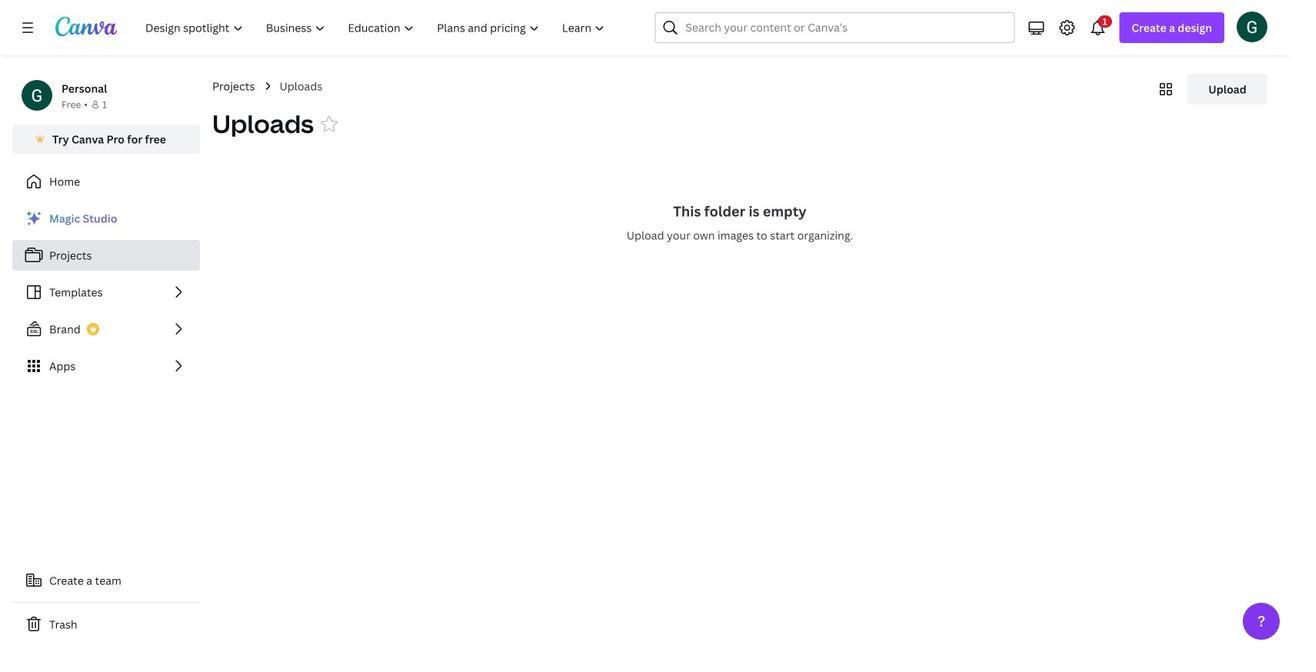 Task type: locate. For each thing, give the bounding box(es) containing it.
None search field
[[655, 12, 1015, 43]]

top level navigation element
[[135, 12, 618, 43]]

Search search field
[[686, 13, 984, 42]]

list
[[12, 203, 200, 381]]



Task type: vqa. For each thing, say whether or not it's contained in the screenshot.
'Search' search box
yes



Task type: describe. For each thing, give the bounding box(es) containing it.
greg robinson image
[[1237, 11, 1267, 42]]



